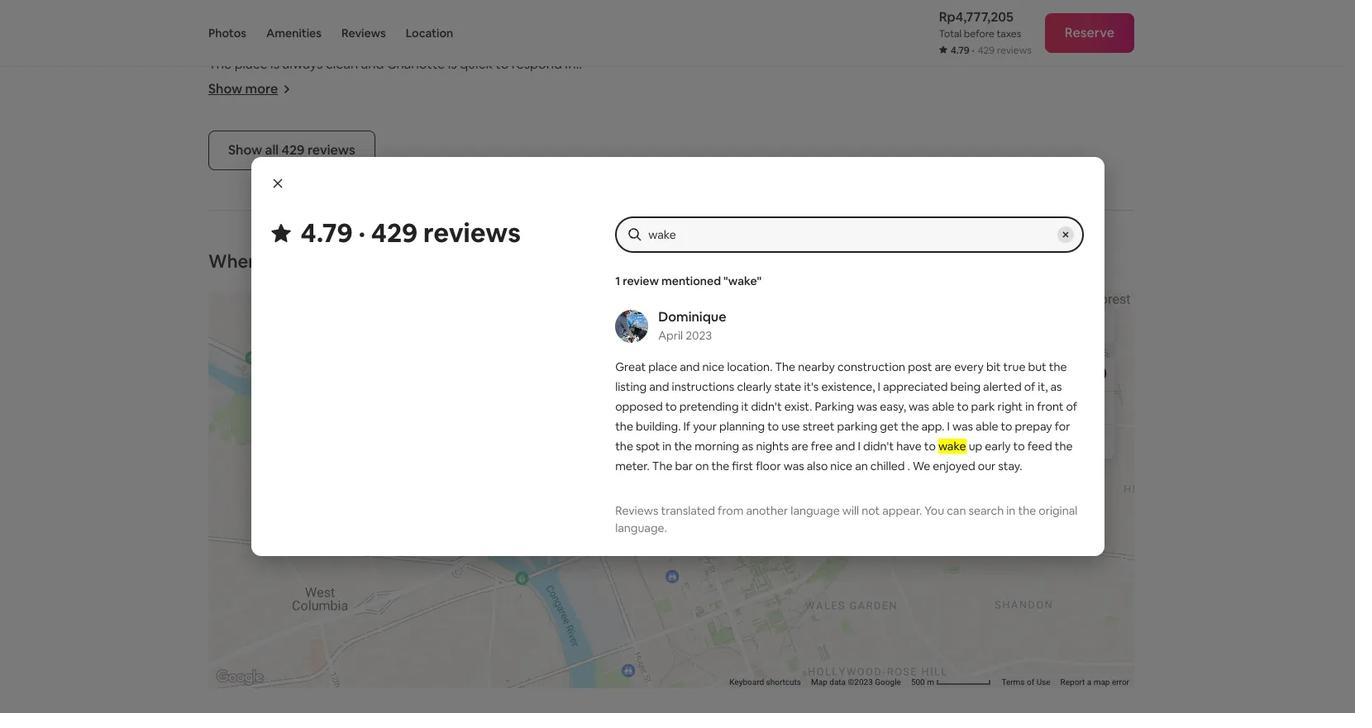 Task type: vqa. For each thing, say whether or not it's contained in the screenshot.
was
yes



Task type: describe. For each thing, give the bounding box(es) containing it.
building.
[[636, 420, 681, 435]]

will
[[843, 504, 859, 519]]

the inside the great place and nice location. the nearby construction post are every bit true but the listing and instructions clearly state it's existence, i appreciated being alerted of it, as opposed to pretending it didn't exist. parking was easy, was able to park right in front of the building. if your planning to use street parking get the app. i was able to prepay for the spot in the morning as nights are free and i didn't have to
[[775, 360, 796, 375]]

amenities
[[266, 26, 322, 41]]

need
[[233, 75, 265, 92]]

also
[[807, 459, 828, 474]]

photos
[[208, 26, 246, 41]]

from
[[718, 504, 744, 519]]

construction
[[838, 360, 906, 375]]

i left the stay
[[208, 16, 212, 33]]

opposed
[[615, 400, 663, 415]]

downtown.
[[506, 35, 574, 53]]

report
[[1061, 678, 1085, 687]]

right
[[998, 400, 1023, 415]]

show all 429 reviews button
[[208, 131, 375, 170]]

parking
[[815, 400, 854, 415]]

can
[[947, 504, 966, 519]]

up early to feed the meter. the bar on the first floor was also nice an chilled . we enjoyed our stay.
[[615, 440, 1073, 474]]

have
[[897, 440, 922, 454]]

rp4,777,205
[[939, 8, 1014, 26]]

stay.
[[999, 459, 1023, 474]]

1 vertical spatial of
[[1067, 400, 1078, 415]]

to up building.
[[666, 400, 677, 415]]

0 vertical spatial able
[[932, 400, 955, 415]]

in inside reviews translated from another language will not appear. you can search in the original language.
[[1007, 504, 1016, 519]]

and right listing
[[649, 380, 670, 395]]

appear.
[[883, 504, 922, 519]]

april
[[658, 329, 683, 344]]

location button
[[406, 0, 453, 66]]

show for show all 429 reviews
[[228, 141, 262, 159]]

but
[[1028, 360, 1047, 375]]

to down being
[[957, 400, 969, 415]]

charlotte
[[387, 55, 445, 73]]

all
[[265, 141, 279, 159]]

report a map error link
[[1061, 678, 1130, 687]]

it's
[[804, 380, 819, 395]]

our
[[978, 459, 996, 474]]

Search reviews, Press 'Enter' to search text field
[[649, 227, 1052, 244]]

google image
[[213, 667, 267, 689]]

show all 429 reviews
[[228, 141, 355, 159]]

this
[[256, 16, 278, 33]]

was down "appreciated"
[[909, 400, 930, 415]]

prepay
[[1015, 420, 1053, 435]]

0 vertical spatial reviews
[[997, 44, 1032, 57]]

translated
[[661, 504, 715, 519]]

instructions
[[672, 380, 735, 395]]

429 inside dialog
[[371, 216, 418, 250]]

front
[[1037, 400, 1064, 415]]

your
[[693, 420, 717, 435]]

in left this
[[243, 16, 253, 33]]

i left do
[[390, 16, 393, 33]]

2 is from the left
[[448, 55, 457, 73]]

0 horizontal spatial didn't
[[751, 400, 782, 415]]

original
[[1039, 504, 1078, 519]]

and down parking
[[835, 440, 856, 454]]

up
[[969, 440, 983, 454]]

0 vertical spatial 4.79 · 429 reviews
[[951, 44, 1032, 57]]

reviews button
[[342, 0, 386, 66]]

show more
[[208, 80, 278, 97]]

to inside up early to feed the meter. the bar on the first floor was also nice an chilled . we enjoyed our stay.
[[1014, 440, 1025, 454]]

in right it's
[[229, 35, 239, 53]]

great
[[615, 360, 646, 375]]

i right app.
[[947, 420, 950, 435]]

bit
[[987, 360, 1001, 375]]

easy,
[[880, 400, 906, 415]]

true
[[1004, 360, 1026, 375]]

terms of use
[[1002, 678, 1051, 687]]

google
[[875, 678, 901, 687]]

2023
[[686, 329, 712, 344]]

enjoy
[[376, 35, 408, 53]]

great
[[252, 35, 285, 53]]

be
[[318, 250, 340, 273]]

walking
[[411, 35, 457, 53]]

©2023
[[848, 678, 873, 687]]

it's
[[208, 35, 226, 53]]

2 vertical spatial of
[[1027, 678, 1035, 687]]

error
[[1112, 678, 1130, 687]]

reviews for reviews
[[342, 26, 386, 41]]

use
[[782, 420, 800, 435]]

do
[[396, 16, 413, 33]]

location
[[288, 35, 337, 53]]

meter.
[[615, 459, 650, 474]]

where
[[208, 250, 266, 273]]

photos button
[[208, 0, 246, 66]]

1 horizontal spatial able
[[976, 420, 999, 435]]

0 vertical spatial 4.79
[[951, 44, 970, 57]]

was up wake
[[953, 420, 973, 435]]

to inside i stay in this airbnb every time i do an overnight in columbia. it's in a great location if you enjoy walking around downtown. the place is always clean and charlotte is quick to respond if you need anything.
[[496, 55, 509, 73]]

total
[[939, 27, 962, 41]]

2 horizontal spatial 429
[[978, 44, 995, 57]]

was up parking
[[857, 400, 878, 415]]

500 m button
[[906, 677, 997, 689]]

time
[[360, 16, 387, 33]]

shortcuts
[[766, 678, 801, 687]]

the down for at the right bottom of page
[[1055, 440, 1073, 454]]

i down the construction
[[878, 380, 881, 395]]

wake
[[939, 440, 966, 454]]

and up instructions
[[680, 360, 700, 375]]

the down opposed
[[615, 420, 633, 435]]

anything.
[[267, 75, 324, 92]]

0 horizontal spatial if
[[340, 35, 348, 53]]

1 vertical spatial you
[[208, 75, 231, 92]]

a inside i stay in this airbnb every time i do an overnight in columbia. it's in a great location if you enjoy walking around downtown. the place is always clean and charlotte is quick to respond if you need anything.
[[242, 35, 249, 53]]

it,
[[1038, 380, 1048, 395]]

1
[[615, 274, 620, 289]]

mentioned
[[662, 274, 721, 289]]

first
[[732, 459, 753, 474]]

show more button
[[208, 80, 291, 97]]

0 vertical spatial are
[[935, 360, 952, 375]]

1 vertical spatial as
[[742, 440, 754, 454]]

the inside reviews translated from another language will not appear. you can search in the original language.
[[1018, 504, 1036, 519]]

place inside i stay in this airbnb every time i do an overnight in columbia. it's in a great location if you enjoy walking around downtown. the place is always clean and charlotte is quick to respond if you need anything.
[[235, 55, 268, 73]]

post
[[908, 360, 932, 375]]

rp4,777,205 total before taxes
[[939, 8, 1022, 41]]

reviews for reviews translated from another language will not appear. you can search in the original language.
[[615, 504, 659, 519]]

planning
[[719, 420, 765, 435]]



Task type: locate. For each thing, give the bounding box(es) containing it.
park
[[971, 400, 995, 415]]

0 vertical spatial the
[[208, 55, 232, 73]]

to right 'quick'
[[496, 55, 509, 73]]

show left all
[[228, 141, 262, 159]]

1 vertical spatial 429
[[282, 141, 305, 159]]

bar
[[675, 459, 693, 474]]

to down right at the right of the page
[[1001, 420, 1013, 435]]

exist.
[[785, 400, 813, 415]]

reserve button
[[1045, 13, 1135, 53]]

nearby
[[798, 360, 835, 375]]

an left chilled
[[855, 459, 868, 474]]

1 horizontal spatial 4.79
[[951, 44, 970, 57]]

the left original
[[1018, 504, 1036, 519]]

0 horizontal spatial an
[[415, 16, 430, 33]]

clear search image
[[1062, 231, 1071, 239]]

data
[[830, 678, 846, 687]]

0 horizontal spatial a
[[242, 35, 249, 53]]

.
[[908, 459, 910, 474]]

0 vertical spatial as
[[1051, 380, 1062, 395]]

list
[[202, 0, 1141, 131]]

nice up instructions
[[703, 360, 725, 375]]

429 inside button
[[282, 141, 305, 159]]

1 horizontal spatial is
[[448, 55, 457, 73]]

another
[[746, 504, 788, 519]]

in right right at the right of the page
[[1026, 400, 1035, 415]]

nights
[[756, 440, 789, 454]]

columbia.
[[508, 16, 569, 33]]

1 horizontal spatial ·
[[972, 44, 975, 57]]

0 horizontal spatial is
[[271, 55, 280, 73]]

1 horizontal spatial reviews
[[615, 504, 659, 519]]

taxes
[[997, 27, 1022, 41]]

show inside button
[[228, 141, 262, 159]]

being
[[951, 380, 981, 395]]

0 horizontal spatial able
[[932, 400, 955, 415]]

the right on
[[712, 459, 730, 474]]

to down app.
[[924, 440, 936, 454]]

1 vertical spatial show
[[228, 141, 262, 159]]

and down enjoy
[[361, 55, 384, 73]]

google map
showing 14 points of interest. region
[[59, 123, 1329, 714]]

the
[[1049, 360, 1067, 375], [615, 420, 633, 435], [901, 420, 919, 435], [615, 440, 633, 454], [674, 440, 692, 454], [1055, 440, 1073, 454], [712, 459, 730, 474], [1018, 504, 1036, 519]]

0 horizontal spatial are
[[792, 440, 809, 454]]

1 vertical spatial reviews
[[615, 504, 659, 519]]

4.79 · 429 reviews dialog
[[251, 158, 1104, 556]]

reviews inside button
[[308, 141, 355, 159]]

your stay location, map pin image
[[651, 470, 691, 510]]

to left the feed
[[1014, 440, 1025, 454]]

able
[[932, 400, 955, 415], [976, 420, 999, 435]]

4.79 · 429 reviews
[[951, 44, 1032, 57], [301, 216, 521, 250]]

1 horizontal spatial place
[[649, 360, 677, 375]]

state
[[774, 380, 802, 395]]

an
[[415, 16, 430, 33], [855, 459, 868, 474]]

2 horizontal spatial the
[[775, 360, 796, 375]]

place right great
[[649, 360, 677, 375]]

are
[[935, 360, 952, 375], [792, 440, 809, 454]]

able up app.
[[932, 400, 955, 415]]

language.
[[615, 521, 667, 536]]

0 vertical spatial ·
[[972, 44, 975, 57]]

the up the bar
[[674, 440, 692, 454]]

respond
[[512, 55, 562, 73]]

0 horizontal spatial 4.79 · 429 reviews
[[301, 216, 521, 250]]

didn't up chilled
[[863, 440, 894, 454]]

didn't right it
[[751, 400, 782, 415]]

you down time
[[350, 35, 373, 53]]

of left use at the bottom of the page
[[1027, 678, 1035, 687]]

1 vertical spatial are
[[792, 440, 809, 454]]

as right the it,
[[1051, 380, 1062, 395]]

in up 'around'
[[494, 16, 505, 33]]

· inside 4.79 · 429 reviews dialog
[[358, 216, 366, 250]]

and
[[361, 55, 384, 73], [680, 360, 700, 375], [649, 380, 670, 395], [835, 440, 856, 454]]

1 horizontal spatial the
[[652, 459, 673, 474]]

a left great
[[242, 35, 249, 53]]

able down park
[[976, 420, 999, 435]]

are right post
[[935, 360, 952, 375]]

0 horizontal spatial reviews
[[342, 26, 386, 41]]

keyboard shortcuts
[[730, 678, 801, 687]]

use
[[1037, 678, 1051, 687]]

0 horizontal spatial the
[[208, 55, 232, 73]]

0 vertical spatial place
[[235, 55, 268, 73]]

map
[[1094, 678, 1110, 687]]

a left map
[[1087, 678, 1092, 687]]

the up meter.
[[615, 440, 633, 454]]

0 horizontal spatial reviews
[[308, 141, 355, 159]]

was
[[857, 400, 878, 415], [909, 400, 930, 415], [953, 420, 973, 435], [784, 459, 804, 474]]

every up being
[[955, 360, 984, 375]]

location
[[406, 26, 453, 41]]

2 vertical spatial reviews
[[423, 216, 521, 250]]

429
[[978, 44, 995, 57], [282, 141, 305, 159], [371, 216, 418, 250]]

is left 'quick'
[[448, 55, 457, 73]]

0 vertical spatial nice
[[703, 360, 725, 375]]

it
[[741, 400, 749, 415]]

always
[[282, 55, 323, 73]]

nice inside up early to feed the meter. the bar on the first floor was also nice an chilled . we enjoyed our stay.
[[831, 459, 853, 474]]

1 vertical spatial ·
[[358, 216, 366, 250]]

i stay in this airbnb every time i do an overnight in columbia. it's in a great location if you enjoy walking around downtown. the place is always clean and charlotte is quick to respond if you need anything.
[[208, 16, 574, 92]]

are down the use
[[792, 440, 809, 454]]

4.79 inside dialog
[[301, 216, 353, 250]]

1 vertical spatial reviews
[[308, 141, 355, 159]]

street
[[803, 420, 835, 435]]

0 vertical spatial didn't
[[751, 400, 782, 415]]

0 horizontal spatial you
[[208, 75, 231, 92]]

· right the "be"
[[358, 216, 366, 250]]

0 horizontal spatial 429
[[282, 141, 305, 159]]

0 horizontal spatial nice
[[703, 360, 725, 375]]

0 vertical spatial you
[[350, 35, 373, 53]]

location.
[[727, 360, 773, 375]]

4.79
[[951, 44, 970, 57], [301, 216, 353, 250]]

keyboard
[[730, 678, 764, 687]]

1 vertical spatial didn't
[[863, 440, 894, 454]]

reviews inside reviews translated from another language will not appear. you can search in the original language.
[[615, 504, 659, 519]]

dominique
[[658, 309, 727, 326]]

reviews up clean at the top left of the page
[[342, 26, 386, 41]]

1 vertical spatial nice
[[831, 459, 853, 474]]

of
[[1024, 380, 1036, 395], [1067, 400, 1078, 415], [1027, 678, 1035, 687]]

0 horizontal spatial as
[[742, 440, 754, 454]]

place inside the great place and nice location. the nearby construction post are every bit true but the listing and instructions clearly state it's existence, i appreciated being alerted of it, as opposed to pretending it didn't exist. parking was easy, was able to park right in front of the building. if your planning to use street parking get the app. i was able to prepay for the spot in the morning as nights are free and i didn't have to
[[649, 360, 677, 375]]

the inside i stay in this airbnb every time i do an overnight in columbia. it's in a great location if you enjoy walking around downtown. the place is always clean and charlotte is quick to respond if you need anything.
[[208, 55, 232, 73]]

1 vertical spatial place
[[649, 360, 677, 375]]

drag pegman onto the map to open street view image
[[1082, 311, 1115, 344]]

great place and nice location. the nearby construction post are every bit true but the listing and instructions clearly state it's existence, i appreciated being alerted of it, as opposed to pretending it didn't exist. parking was easy, was able to park right in front of the building. if your planning to use street parking get the app. i was able to prepay for the spot in the morning as nights are free and i didn't have to
[[615, 360, 1078, 454]]

an right do
[[415, 16, 430, 33]]

an inside i stay in this airbnb every time i do an overnight in columbia. it's in a great location if you enjoy walking around downtown. the place is always clean and charlotte is quick to respond if you need anything.
[[415, 16, 430, 33]]

of left the it,
[[1024, 380, 1036, 395]]

of right the front
[[1067, 400, 1078, 415]]

terms
[[1002, 678, 1025, 687]]

you'll
[[270, 250, 314, 273]]

we
[[913, 459, 931, 474]]

1 horizontal spatial are
[[935, 360, 952, 375]]

0 vertical spatial show
[[208, 80, 242, 97]]

an inside up early to feed the meter. the bar on the first floor was also nice an chilled . we enjoyed our stay.
[[855, 459, 868, 474]]

·
[[972, 44, 975, 57], [358, 216, 366, 250]]

429 right all
[[282, 141, 305, 159]]

1 vertical spatial the
[[775, 360, 796, 375]]

you left need
[[208, 75, 231, 92]]

1 vertical spatial able
[[976, 420, 999, 435]]

if right respond
[[565, 55, 573, 73]]

around
[[460, 35, 503, 53]]

show left "more"
[[208, 80, 242, 97]]

1 horizontal spatial as
[[1051, 380, 1062, 395]]

the up have
[[901, 420, 919, 435]]

terms of use link
[[1002, 678, 1051, 687]]

4.79 · 429 reviews inside 4.79 · 429 reviews dialog
[[301, 216, 521, 250]]

the down it's
[[208, 55, 232, 73]]

0 horizontal spatial every
[[323, 16, 357, 33]]

0 horizontal spatial ·
[[358, 216, 366, 250]]

1 horizontal spatial an
[[855, 459, 868, 474]]

the up state
[[775, 360, 796, 375]]

nice inside the great place and nice location. the nearby construction post are every bit true but the listing and instructions clearly state it's existence, i appreciated being alerted of it, as opposed to pretending it didn't exist. parking was easy, was able to park right in front of the building. if your planning to use street parking get the app. i was able to prepay for the spot in the morning as nights are free and i didn't have to
[[703, 360, 725, 375]]

in right search
[[1007, 504, 1016, 519]]

if up clean at the top left of the page
[[340, 35, 348, 53]]

place up need
[[235, 55, 268, 73]]

the inside up early to feed the meter. the bar on the first floor was also nice an chilled . we enjoyed our stay.
[[652, 459, 673, 474]]

reviews
[[997, 44, 1032, 57], [308, 141, 355, 159], [423, 216, 521, 250]]

reviews translated from another language will not appear. you can search in the original language.
[[615, 504, 1078, 536]]

0 vertical spatial 429
[[978, 44, 995, 57]]

if
[[340, 35, 348, 53], [565, 55, 573, 73]]

1 vertical spatial every
[[955, 360, 984, 375]]

was inside up early to feed the meter. the bar on the first floor was also nice an chilled . we enjoyed our stay.
[[784, 459, 804, 474]]

dominique april 2023
[[658, 309, 727, 344]]

you
[[350, 35, 373, 53], [208, 75, 231, 92]]

is down great
[[271, 55, 280, 73]]

floor
[[756, 459, 781, 474]]

add a place to the map image
[[1088, 365, 1108, 384]]

list containing i stay in this airbnb every time i do an overnight in columbia. it's in a great location if you enjoy walking around downtown. the place is always clean and charlotte is quick to respond if you need anything.
[[202, 0, 1141, 131]]

appreciated
[[883, 380, 948, 395]]

1 vertical spatial 4.79 · 429 reviews
[[301, 216, 521, 250]]

1 horizontal spatial nice
[[831, 459, 853, 474]]

1 vertical spatial a
[[1087, 678, 1092, 687]]

feed
[[1028, 440, 1052, 454]]

dominique image
[[615, 311, 649, 344], [615, 311, 649, 344]]

0 horizontal spatial place
[[235, 55, 268, 73]]

every
[[323, 16, 357, 33], [955, 360, 984, 375]]

1 horizontal spatial every
[[955, 360, 984, 375]]

2 vertical spatial the
[[652, 459, 673, 474]]

reviews inside dialog
[[423, 216, 521, 250]]

in right spot
[[663, 440, 672, 454]]

report a map error
[[1061, 678, 1130, 687]]

to left the use
[[768, 420, 779, 435]]

i down parking
[[858, 440, 861, 454]]

0 vertical spatial reviews
[[342, 26, 386, 41]]

1 is from the left
[[271, 55, 280, 73]]

1 vertical spatial if
[[565, 55, 573, 73]]

a
[[242, 35, 249, 53], [1087, 678, 1092, 687]]

0 horizontal spatial 4.79
[[301, 216, 353, 250]]

429 down before
[[978, 44, 995, 57]]

morning
[[695, 440, 740, 454]]

· down before
[[972, 44, 975, 57]]

show for show more
[[208, 80, 242, 97]]

2 horizontal spatial reviews
[[997, 44, 1032, 57]]

1 horizontal spatial you
[[350, 35, 373, 53]]

0 vertical spatial an
[[415, 16, 430, 33]]

search
[[969, 504, 1004, 519]]

500 m
[[911, 678, 937, 687]]

2 vertical spatial 429
[[371, 216, 418, 250]]

1 horizontal spatial 4.79 · 429 reviews
[[951, 44, 1032, 57]]

1 vertical spatial an
[[855, 459, 868, 474]]

1 horizontal spatial 429
[[371, 216, 418, 250]]

alerted
[[983, 380, 1022, 395]]

where you'll be
[[208, 250, 340, 273]]

1 horizontal spatial a
[[1087, 678, 1092, 687]]

nice right 'also'
[[831, 459, 853, 474]]

every inside the great place and nice location. the nearby construction post are every bit true but the listing and instructions clearly state it's existence, i appreciated being alerted of it, as opposed to pretending it didn't exist. parking was easy, was able to park right in front of the building. if your planning to use street parking get the app. i was able to prepay for the spot in the morning as nights are free and i didn't have to
[[955, 360, 984, 375]]

review
[[623, 274, 659, 289]]

1 horizontal spatial if
[[565, 55, 573, 73]]

clearly
[[737, 380, 772, 395]]

the right but
[[1049, 360, 1067, 375]]

500
[[911, 678, 925, 687]]

on
[[696, 459, 709, 474]]

429 right the "be"
[[371, 216, 418, 250]]

0 vertical spatial every
[[323, 16, 357, 33]]

was left 'also'
[[784, 459, 804, 474]]

0 vertical spatial if
[[340, 35, 348, 53]]

clean
[[326, 55, 358, 73]]

1 vertical spatial 4.79
[[301, 216, 353, 250]]

0 vertical spatial a
[[242, 35, 249, 53]]

0 vertical spatial of
[[1024, 380, 1036, 395]]

1 horizontal spatial reviews
[[423, 216, 521, 250]]

every left time
[[323, 16, 357, 33]]

every inside i stay in this airbnb every time i do an overnight in columbia. it's in a great location if you enjoy walking around downtown. the place is always clean and charlotte is quick to respond if you need anything.
[[323, 16, 357, 33]]

the left the bar
[[652, 459, 673, 474]]

and inside i stay in this airbnb every time i do an overnight in columbia. it's in a great location if you enjoy walking around downtown. the place is always clean and charlotte is quick to respond if you need anything.
[[361, 55, 384, 73]]

1 review mentioned "wake"
[[615, 274, 762, 289]]

reviews up language.
[[615, 504, 659, 519]]

1 horizontal spatial didn't
[[863, 440, 894, 454]]

in
[[243, 16, 253, 33], [494, 16, 505, 33], [229, 35, 239, 53], [1026, 400, 1035, 415], [663, 440, 672, 454], [1007, 504, 1016, 519]]

to
[[496, 55, 509, 73], [666, 400, 677, 415], [957, 400, 969, 415], [768, 420, 779, 435], [1001, 420, 1013, 435], [924, 440, 936, 454], [1014, 440, 1025, 454]]

as up first
[[742, 440, 754, 454]]



